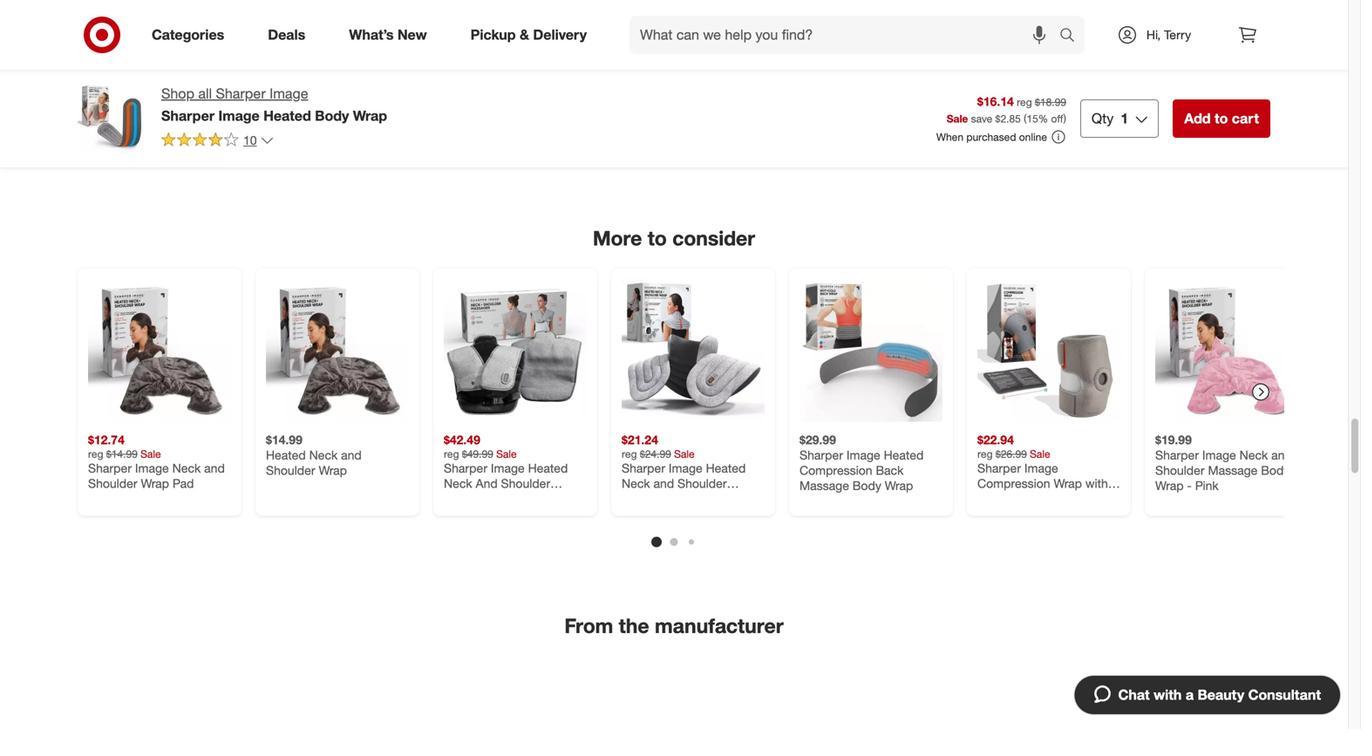 Task type: locate. For each thing, give the bounding box(es) containing it.
body inside "$29.99 sharper image heated compression back massage body wrap"
[[853, 478, 882, 493]]

$22.94
[[978, 432, 1014, 447]]

neck inside $12.74 reg $14.99 sale sharper image neck and shoulder wrap pad
[[172, 461, 201, 476]]

sale for 2.85
[[947, 112, 968, 125]]

reg inside the $22.94 reg $26.99 sale
[[978, 447, 993, 461]]

sale inside $16.14 reg $18.99 sale save $ 2.85 ( 15 % off )
[[947, 112, 968, 125]]

neck inside $19.99 sharper image neck and shoulder massage body wrap - pink
[[1240, 447, 1268, 463]]

body inside shop all sharper image sharper image heated body wrap
[[315, 107, 349, 124]]

and inside $12.74 reg $14.99 sale sharper image neck and shoulder wrap pad
[[204, 461, 225, 476]]

shoulder inside $12.74 reg $14.99 sale sharper image neck and shoulder wrap pad
[[88, 476, 137, 491]]

- inside $26.99 solo re:focus 15.6" laptop sleeve - gray
[[704, 35, 709, 50]]

add for $3.00
[[96, 83, 116, 96]]

from
[[565, 614, 613, 638]]

- right holder
[[207, 50, 212, 65]]

add to cart button for $3.00
[[88, 76, 160, 104]]

$26.99
[[622, 4, 658, 19], [996, 447, 1027, 461]]

massage inside $19.99 sharper image neck and shoulder massage body wrap - pink
[[1208, 463, 1258, 478]]

0 horizontal spatial $26.99
[[622, 4, 658, 19]]

sharper image heated compression back massage body wrap image
[[800, 279, 943, 422]]

massage
[[1208, 463, 1258, 478], [800, 478, 849, 493]]

$14.99 inside $14.99 heated neck and shoulder wrap
[[266, 432, 302, 447]]

with inside $3.00 men's buffalo check plaid cozy crew socks with gift card holder - wondershop™ red/black 6-12
[[88, 50, 111, 65]]

qty 1
[[1092, 110, 1129, 127]]

and inside $19.99 sharper image neck and shoulder massage body wrap - pink
[[1272, 447, 1292, 463]]

pad
[[173, 476, 194, 491]]

sharper image neck and shoulder massage body wrap - pink image
[[1155, 279, 1299, 422]]

buy 3, get 20% off 12-pk sodas
[[444, 20, 579, 47]]

add for white coffee filters - 200ct - market pantry™
[[274, 83, 294, 96]]

$26.99 inside $26.99 solo re:focus 15.6" laptop sleeve - gray
[[622, 4, 658, 19]]

reg inside $11.99 reg
[[800, 19, 815, 33]]

1 horizontal spatial body
[[853, 478, 882, 493]]

reg inside $42.49 reg $49.99 sale sharper image heated neck and shoulder massager wrap
[[444, 447, 459, 461]]

with left gift on the top left of page
[[88, 50, 111, 65]]

image down 200ct
[[270, 85, 308, 102]]

sharper inside $42.49 reg $49.99 sale sharper image heated neck and shoulder massager wrap
[[444, 461, 488, 476]]

2 horizontal spatial body
[[1261, 463, 1290, 478]]

hi,
[[1147, 27, 1161, 42]]

purchased
[[967, 130, 1016, 144]]

$19.99
[[1155, 432, 1192, 447]]

0 vertical spatial with
[[88, 50, 111, 65]]

1 vertical spatial off
[[1051, 112, 1064, 125]]

categories
[[152, 26, 224, 43]]

back
[[876, 463, 904, 478]]

$18.99
[[1035, 96, 1066, 109]]

cart for $3.00
[[132, 83, 152, 96]]

1 horizontal spatial massage
[[1208, 463, 1258, 478]]

buy
[[461, 20, 480, 33]]

shoulder inside $14.99 heated neck and shoulder wrap
[[266, 463, 315, 478]]

sale right $12.74
[[141, 447, 161, 461]]

sale inside $42.49 reg $49.99 sale sharper image heated neck and shoulder massager wrap
[[496, 447, 517, 461]]

add
[[96, 83, 116, 96], [274, 83, 294, 96], [985, 83, 1005, 96], [1184, 110, 1211, 127]]

sharper down $42.49
[[444, 461, 488, 476]]

wrap inside shop all sharper image sharper image heated body wrap
[[353, 107, 387, 124]]

all
[[198, 85, 212, 102]]

categories link
[[137, 16, 246, 54]]

sale for heated
[[496, 447, 517, 461]]

image left pad
[[135, 461, 169, 476]]

1 horizontal spatial $14.99
[[266, 432, 302, 447]]

wrap inside $14.99 heated neck and shoulder wrap
[[319, 463, 347, 478]]

image up '10'
[[218, 107, 260, 124]]

sharper up pink
[[1155, 447, 1199, 463]]

massage for and
[[1208, 463, 1258, 478]]

add to cart for white coffee filters - 200ct - market pantry™
[[274, 83, 330, 96]]

$14.99 inside $12.74 reg $14.99 sale sharper image neck and shoulder wrap pad
[[106, 447, 138, 461]]

image inside $42.49 reg $49.99 sale sharper image heated neck and shoulder massager wrap
[[491, 461, 525, 476]]

to for $4.29
[[1008, 83, 1018, 96]]

off right the %
[[1051, 112, 1064, 125]]

0 horizontal spatial with
[[88, 50, 111, 65]]

0 vertical spatial $26.99
[[622, 4, 658, 19]]

- left pink
[[1187, 478, 1192, 493]]

sharper left back
[[800, 447, 843, 463]]

image up massager
[[491, 461, 525, 476]]

what's new
[[349, 26, 427, 43]]

deals
[[268, 26, 305, 43]]

shoulder
[[266, 463, 315, 478], [1155, 463, 1205, 478], [88, 476, 137, 491], [501, 476, 550, 491]]

off left 12-
[[537, 20, 549, 33]]

shoulder inside $42.49 reg $49.99 sale sharper image heated neck and shoulder massager wrap
[[501, 476, 550, 491]]

sale right the $49.99
[[496, 447, 517, 461]]

image up pink
[[1203, 447, 1236, 463]]

1
[[1121, 110, 1129, 127]]

1 horizontal spatial with
[[1154, 686, 1182, 703]]

cart for white coffee filters - 200ct - market pantry™
[[310, 83, 330, 96]]

10
[[243, 132, 257, 148]]

$11.99
[[800, 4, 836, 19]]

sale right $22.94
[[1030, 447, 1050, 461]]

image inside $19.99 sharper image neck and shoulder massage body wrap - pink
[[1203, 447, 1236, 463]]

filters
[[340, 19, 373, 35]]

sharper inside "$29.99 sharper image heated compression back massage body wrap"
[[800, 447, 843, 463]]

- left gray
[[704, 35, 709, 50]]

add down wondershop™
[[96, 83, 116, 96]]

consultant
[[1248, 686, 1321, 703]]

pickup & delivery
[[471, 26, 587, 43]]

0 horizontal spatial $14.99
[[106, 447, 138, 461]]

sale right "$24.99"
[[674, 447, 695, 461]]

- inside the coca-cola - 12pk/12 fl oz cans
[[506, 33, 511, 49]]

1 vertical spatial with
[[1154, 686, 1182, 703]]

with
[[88, 50, 111, 65], [1154, 686, 1182, 703]]

sharper down $12.74
[[88, 461, 132, 476]]

reg for $12.74
[[88, 447, 103, 461]]

body inside $19.99 sharper image neck and shoulder massage body wrap - pink
[[1261, 463, 1290, 478]]

when purchased online
[[936, 130, 1047, 144]]

sale inside the $22.94 reg $26.99 sale
[[1030, 447, 1050, 461]]

15.6"
[[705, 19, 733, 35]]

sale up when
[[947, 112, 968, 125]]

chat
[[1118, 686, 1150, 703]]

$
[[996, 112, 1001, 125]]

12
[[100, 81, 113, 96]]

add down 200ct
[[274, 83, 294, 96]]

add for $4.29
[[985, 83, 1005, 96]]

with inside button
[[1154, 686, 1182, 703]]

2 horizontal spatial and
[[1272, 447, 1292, 463]]

and
[[341, 447, 362, 463], [1272, 447, 1292, 463], [204, 461, 225, 476]]

shop all sharper image sharper image heated body wrap
[[161, 85, 387, 124]]

solo
[[622, 19, 646, 35]]

socks
[[182, 35, 215, 50]]

0 horizontal spatial body
[[315, 107, 349, 124]]

potatoes
[[1049, 19, 1098, 35]]

laptop
[[622, 35, 660, 50]]

$29.99
[[800, 432, 836, 447]]

- left &
[[506, 33, 511, 49]]

1 vertical spatial $26.99
[[996, 447, 1027, 461]]

coffee
[[301, 19, 337, 35]]

200ct
[[266, 35, 297, 50]]

deals link
[[253, 16, 327, 54]]

What can we help you find? suggestions appear below search field
[[630, 16, 1064, 54]]

- right potatoes
[[1102, 19, 1106, 35]]

massage inside "$29.99 sharper image heated compression back massage body wrap"
[[800, 478, 849, 493]]

add to cart for $4.29
[[985, 83, 1042, 96]]

pk
[[567, 20, 579, 33]]

fl
[[562, 33, 569, 49]]

what's
[[349, 26, 394, 43]]

$26.99 solo re:focus 15.6" laptop sleeve - gray
[[622, 4, 738, 50]]

oz
[[572, 33, 585, 49]]

massager
[[444, 491, 498, 506]]

$4.29 organic red potatoes - 3lb
[[978, 4, 1106, 50]]

image right $29.99 on the bottom right of page
[[847, 447, 881, 463]]

cola
[[478, 33, 503, 49]]

1 horizontal spatial $26.99
[[996, 447, 1027, 461]]

neck inside $42.49 reg $49.99 sale sharper image heated neck and shoulder massager wrap
[[444, 476, 472, 491]]

hi, terry
[[1147, 27, 1191, 42]]

3lb
[[978, 35, 994, 50]]

reg inside $16.14 reg $18.99 sale save $ 2.85 ( 15 % off )
[[1017, 96, 1032, 109]]

- right 200ct
[[300, 35, 305, 50]]

sale for neck
[[141, 447, 161, 461]]

add to cart
[[96, 83, 152, 96], [274, 83, 330, 96], [985, 83, 1042, 96], [1184, 110, 1259, 127]]

body
[[315, 107, 349, 124], [1261, 463, 1290, 478], [853, 478, 882, 493]]

crew
[[150, 35, 178, 50]]

1 horizontal spatial and
[[341, 447, 362, 463]]

online
[[1019, 130, 1047, 144]]

gift
[[114, 50, 134, 65]]

add right 1
[[1184, 110, 1211, 127]]

to for $3.00
[[119, 83, 129, 96]]

holder
[[167, 50, 204, 65]]

neck inside $14.99 heated neck and shoulder wrap
[[309, 447, 338, 463]]

plaid
[[88, 35, 115, 50]]

add to cart button
[[88, 76, 160, 104], [266, 76, 338, 104], [978, 76, 1049, 104], [1173, 99, 1271, 138]]

with left a
[[1154, 686, 1182, 703]]

sharper right all
[[216, 85, 266, 102]]

0 horizontal spatial off
[[537, 20, 549, 33]]

what's new link
[[334, 16, 449, 54]]

wondershop™
[[88, 65, 164, 81]]

add up the $
[[985, 83, 1005, 96]]

0 vertical spatial off
[[537, 20, 549, 33]]

a
[[1186, 686, 1194, 703]]

0 horizontal spatial massage
[[800, 478, 849, 493]]

image
[[270, 85, 308, 102], [218, 107, 260, 124], [847, 447, 881, 463], [1203, 447, 1236, 463], [135, 461, 169, 476], [491, 461, 525, 476]]

wrap inside "$29.99 sharper image heated compression back massage body wrap"
[[885, 478, 913, 493]]

10 link
[[161, 132, 274, 152]]

body for heated
[[853, 478, 882, 493]]

0 horizontal spatial and
[[204, 461, 225, 476]]

reg inside the $21.24 reg $24.99 sale
[[622, 447, 637, 461]]

- inside $4.29 organic red potatoes - 3lb
[[1102, 19, 1106, 35]]

reg inside $12.74 reg $14.99 sale sharper image neck and shoulder wrap pad
[[88, 447, 103, 461]]

wrap inside $19.99 sharper image neck and shoulder massage body wrap - pink
[[1155, 478, 1184, 493]]

1 horizontal spatial off
[[1051, 112, 1064, 125]]

body for image
[[315, 107, 349, 124]]

from the manufacturer
[[565, 614, 784, 638]]

$29.99 sharper image heated compression back massage body wrap
[[800, 432, 924, 493]]

sale inside $12.74 reg $14.99 sale sharper image neck and shoulder wrap pad
[[141, 447, 161, 461]]

white coffee filters - 200ct - market pantry™
[[266, 19, 392, 50]]



Task type: vqa. For each thing, say whether or not it's contained in the screenshot.
Shipping corresponding to Roasted Garlic Hummus - 10oz - Good & Gather™
no



Task type: describe. For each thing, give the bounding box(es) containing it.
chat with a beauty consultant button
[[1074, 675, 1341, 715]]

card
[[137, 50, 164, 65]]

off inside buy 3, get 20% off 12-pk sodas
[[537, 20, 549, 33]]

$24.99
[[640, 447, 671, 461]]

red/black
[[167, 65, 224, 81]]

coca-cola - 12pk/12 fl oz cans
[[444, 33, 585, 64]]

market
[[308, 35, 346, 50]]

$19.99 sharper image neck and shoulder massage body wrap - pink
[[1155, 432, 1292, 493]]

sale inside the $21.24 reg $24.99 sale
[[674, 447, 695, 461]]

2.85
[[1001, 112, 1021, 125]]

shoulder inside $19.99 sharper image neck and shoulder massage body wrap - pink
[[1155, 463, 1205, 478]]

cans
[[444, 49, 472, 64]]

and
[[476, 476, 498, 491]]

- inside $3.00 men's buffalo check plaid cozy crew socks with gift card holder - wondershop™ red/black 6-12
[[207, 50, 212, 65]]

$3.00
[[88, 4, 118, 19]]

cart for $4.29
[[1021, 83, 1042, 96]]

$49.99
[[462, 447, 493, 461]]

$16.14
[[978, 94, 1014, 109]]

$3.00 men's buffalo check plaid cozy crew socks with gift card holder - wondershop™ red/black 6-12
[[88, 4, 224, 96]]

$21.24
[[622, 432, 658, 447]]

new
[[398, 26, 427, 43]]

image inside "$29.99 sharper image heated compression back massage body wrap"
[[847, 447, 881, 463]]

terry
[[1164, 27, 1191, 42]]

image of sharper image heated body wrap image
[[78, 84, 147, 153]]

cozy
[[119, 35, 146, 50]]

re:focus
[[650, 19, 701, 35]]

$16.14 reg $18.99 sale save $ 2.85 ( 15 % off )
[[947, 94, 1066, 125]]

$42.49
[[444, 432, 480, 447]]

$12.74
[[88, 432, 125, 447]]

buffalo
[[125, 19, 163, 35]]

heated inside $14.99 heated neck and shoulder wrap
[[266, 447, 306, 463]]

search button
[[1052, 16, 1094, 58]]

sodas
[[444, 33, 472, 47]]

sharper image heated neck and shoulder aromatherapy lavender scented hot/cold body wrap image
[[622, 279, 765, 422]]

$4.29
[[978, 4, 1007, 19]]

$26.99 inside the $22.94 reg $26.99 sale
[[996, 447, 1027, 461]]

qty
[[1092, 110, 1114, 127]]

- inside $19.99 sharper image neck and shoulder massage body wrap - pink
[[1187, 478, 1192, 493]]

$42.49 reg $49.99 sale sharper image heated neck and shoulder massager wrap
[[444, 432, 568, 506]]

reg for $21.24
[[622, 447, 637, 461]]

add to cart for $3.00
[[96, 83, 152, 96]]

reg for $22.94
[[978, 447, 993, 461]]

save
[[971, 112, 993, 125]]

sharper down shop
[[161, 107, 215, 124]]

%
[[1038, 112, 1048, 125]]

compression
[[800, 463, 873, 478]]

white
[[266, 19, 297, 35]]

3,
[[482, 20, 491, 33]]

chat with a beauty consultant
[[1118, 686, 1321, 703]]

beauty
[[1198, 686, 1245, 703]]

reg $10.00
[[1155, 19, 1205, 33]]

reg for $42.49
[[444, 447, 459, 461]]

sharper image heated neck and shoulder massager wrap image
[[444, 279, 587, 422]]

more
[[593, 226, 642, 250]]

to for white coffee filters - 200ct - market pantry™
[[297, 83, 307, 96]]

sharper inside $19.99 sharper image neck and shoulder massage body wrap - pink
[[1155, 447, 1199, 463]]

12pk/12
[[514, 33, 559, 49]]

pickup & delivery link
[[456, 16, 609, 54]]

wrap inside $12.74 reg $14.99 sale sharper image neck and shoulder wrap pad
[[141, 476, 169, 491]]

sharper image neck and shoulder wrap pad image
[[88, 279, 231, 422]]

12-
[[551, 20, 567, 33]]

reg for $11.99
[[800, 19, 815, 33]]

consider
[[673, 226, 755, 250]]

add to cart button for $4.29
[[978, 76, 1049, 104]]

- right filters
[[377, 19, 381, 35]]

sharper inside $12.74 reg $14.99 sale sharper image neck and shoulder wrap pad
[[88, 461, 132, 476]]

$11.99 reg
[[800, 4, 836, 33]]

heated neck and shoulder wrap image
[[266, 279, 409, 422]]

gray
[[712, 35, 738, 50]]

more to consider
[[593, 226, 755, 250]]

&
[[520, 26, 529, 43]]

sleeve
[[664, 35, 700, 50]]

heated inside $42.49 reg $49.99 sale sharper image heated neck and shoulder massager wrap
[[528, 461, 568, 476]]

massage for compression
[[800, 478, 849, 493]]

and inside $14.99 heated neck and shoulder wrap
[[341, 447, 362, 463]]

heated inside "$29.99 sharper image heated compression back massage body wrap"
[[884, 447, 924, 463]]

delivery
[[533, 26, 587, 43]]

$10.00
[[1174, 19, 1205, 33]]

add to cart button for white coffee filters - 200ct - market pantry™
[[266, 76, 338, 104]]

shop
[[161, 85, 194, 102]]

pickup
[[471, 26, 516, 43]]

the
[[619, 614, 649, 638]]

20%
[[512, 20, 534, 33]]

pink
[[1195, 478, 1219, 493]]

(
[[1024, 112, 1027, 125]]

wrap inside $42.49 reg $49.99 sale sharper image heated neck and shoulder massager wrap
[[501, 491, 529, 506]]

sharper image compression wrap with removable hot and cold gel pack image
[[978, 279, 1121, 422]]

image inside $12.74 reg $14.99 sale sharper image neck and shoulder wrap pad
[[135, 461, 169, 476]]

when
[[936, 130, 964, 144]]

off inside $16.14 reg $18.99 sale save $ 2.85 ( 15 % off )
[[1051, 112, 1064, 125]]

reg for $16.14
[[1017, 96, 1032, 109]]

body for neck
[[1261, 463, 1290, 478]]

heated inside shop all sharper image sharper image heated body wrap
[[263, 107, 311, 124]]

)
[[1064, 112, 1066, 125]]

red
[[1024, 19, 1046, 35]]

search
[[1052, 28, 1094, 45]]



